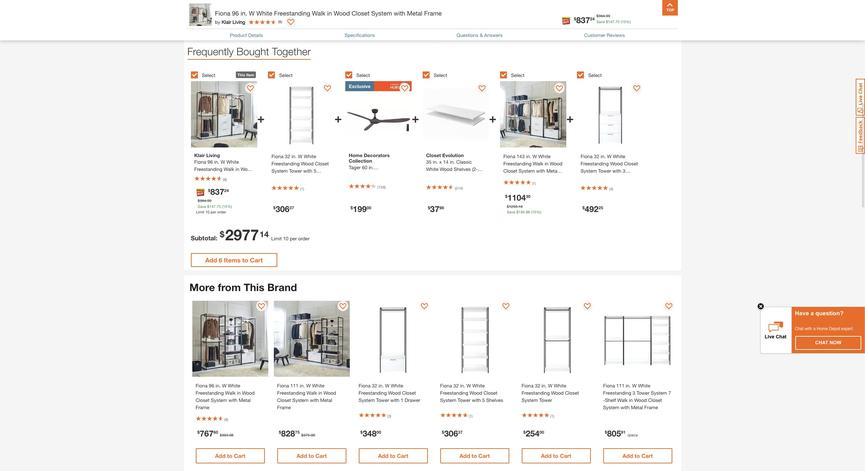 Task type: describe. For each thing, give the bounding box(es) containing it.
frame for 'fiona 96 in. w white freestanding walk in wood closet system with metal frame' image
[[196, 405, 209, 410]]

with inside fiona 111 in. w white freestanding 3 tower system 7 -shelf walk in wood closet system with metal frame
[[621, 405, 630, 410]]

fiona 111 in. w white freestanding 3 tower system 7 -shelf walk in wood closet system with metal frame image
[[600, 301, 676, 377]]

0 horizontal spatial customer reviews
[[187, 7, 243, 15]]

white for "fiona 32 in. w white freestanding wood closet system tower with 5 shelves" link within "2 / 6" "group"
[[304, 153, 316, 159]]

with inside "2 / 6" "group"
[[303, 168, 312, 174]]

+ inside 1 / 6 group
[[257, 111, 265, 125]]

18
[[519, 204, 523, 209]]

matte
[[384, 172, 396, 178]]

drawers
[[581, 175, 599, 181]]

fiona for "fiona 32 in. w white freestanding wood closet system tower with 1 drawer" link
[[359, 383, 371, 389]]

0 vertical spatial by
[[215, 19, 220, 25]]

( 214 )
[[455, 186, 463, 190]]

1104
[[508, 193, 526, 202]]

98
[[439, 205, 444, 210]]

frequently
[[187, 45, 234, 57]]

system inside the fiona 32 in. w white freestanding wood closet system tower with 1 drawer
[[359, 397, 375, 403]]

32 for right "fiona 32 in. w white freestanding wood closet system tower with 5 shelves" link
[[453, 383, 459, 389]]

control
[[377, 186, 393, 192]]

limit inside $ 984 . 99 save $ 147 . 75 ( 15 %) limit 10 per order
[[196, 210, 204, 214]]

32 for the fiona 32 in. w white freestanding wood closet system tower link
[[535, 383, 540, 389]]

frequently bought together
[[187, 45, 311, 57]]

have
[[795, 310, 809, 317]]

white for fiona 32 in. w white freestanding wood closet system tower with 3 drawers link
[[613, 153, 625, 159]]

4 / 6 group
[[423, 67, 497, 224]]

cart inside add 6 items to cart button
[[250, 256, 263, 264]]

questions & answers
[[457, 32, 503, 38]]

select for '5 / 6' group on the top right of the page
[[511, 72, 525, 78]]

199
[[353, 204, 367, 214]]

32 for "fiona 32 in. w white freestanding wood closet system tower with 1 drawer" link
[[372, 383, 377, 389]]

limit inside subtotal: $ 2977 14 limit 10 per order
[[271, 235, 282, 241]]

freestanding for fiona 143 in. w white freestanding walk in wood closet system with metal frame "image"
[[503, 161, 532, 167]]

frame for fiona 111 in. w white freestanding walk in wood closet system with metal frame 'image'
[[277, 405, 291, 410]]

add for fiona 32 in. w white freestanding wood closet system tower with 5 shelves
[[460, 453, 470, 459]]

0 vertical spatial $ 837 24
[[574, 15, 595, 25]]

492
[[585, 204, 599, 214]]

0 horizontal spatial reviews
[[218, 7, 243, 15]]

closet inside 'fiona 32 in. w white freestanding wood closet system tower with 3 drawers'
[[624, 161, 638, 167]]

closet inside "2 / 6" "group"
[[315, 161, 329, 167]]

975
[[304, 433, 310, 437]]

fiona 96 in. w white freestanding walk in wood closet system with metal frame image
[[192, 301, 268, 377]]

1 horizontal spatial ( 8 )
[[278, 19, 282, 24]]

x
[[439, 159, 442, 165]]

-
[[603, 397, 605, 403]]

fiona 96 in. w white freestanding walk in wood closet system with metal frame link
[[196, 382, 265, 411]]

wood inside 'fiona 32 in. w white freestanding wood closet system tower with 3 drawers'
[[610, 161, 623, 167]]

306 for right "fiona 32 in. w white freestanding wood closet system tower with 5 shelves" link
[[444, 429, 458, 438]]

freestanding for fiona 32 in. w white freestanding wood closet system tower with 1 drawer image at the bottom of the page
[[359, 390, 387, 396]]

14 inside subtotal: $ 2977 14 limit 10 per order
[[260, 229, 269, 239]]

display image for fiona 111 in. w white freestanding walk in wood closet system with metal frame
[[339, 303, 346, 310]]

display image for fiona 111 in. w white freestanding 3 tower system 7 -shelf walk in wood closet system with metal frame
[[665, 303, 672, 310]]

expert.
[[841, 326, 854, 331]]

1299
[[509, 204, 518, 209]]

display image inside 1 / 6 group
[[247, 85, 254, 92]]

walk for 'fiona 96 in. w white freestanding walk in wood closet system with metal frame' image
[[225, 390, 236, 396]]

$ 984 . 99 save $ 147 . 75 ( 15 %)
[[597, 13, 631, 24]]

984 for $ 984 . 99 save $ 147 . 75 ( 15 %)
[[599, 13, 605, 18]]

1 vertical spatial customer
[[584, 32, 606, 38]]

product image image
[[189, 3, 212, 26]]

35
[[426, 159, 432, 165]]

tower for display icon for 348
[[376, 397, 389, 403]]

6
[[219, 256, 222, 264]]

w for fiona 111 in. w white freestanding 3 tower system 7 -shelf walk in wood closet system with metal frame link
[[632, 383, 637, 389]]

walk for fiona 111 in. w white freestanding walk in wood closet system with metal frame 'image'
[[307, 390, 317, 396]]

0 vertical spatial fiona 96 in. w white freestanding walk in wood closet system with metal frame
[[215, 9, 442, 17]]

with inside 'fiona 32 in. w white freestanding wood closet system tower with 3 drawers'
[[613, 168, 622, 174]]

7
[[669, 390, 671, 396]]

fiona 32 in. w white freestanding wood closet system tower
[[522, 383, 579, 403]]

$ 767 60 $ 903 . 06
[[197, 429, 234, 438]]

1 horizontal spatial 24
[[590, 16, 595, 21]]

75 for $ 984 . 99 save $ 147 . 75 ( 15 %)
[[616, 19, 620, 24]]

$ inside $ 199 00
[[351, 205, 353, 210]]

system inside 'fiona 32 in. w white freestanding wood closet system tower with 3 drawers'
[[581, 168, 597, 174]]

to for fiona 32 in. w white freestanding wood closet system tower
[[553, 453, 559, 459]]

805
[[607, 429, 621, 438]]

( 1 ) inside "2 / 6" "group"
[[300, 187, 304, 191]]

00 for 254
[[540, 430, 544, 435]]

( inside $ 984 . 99 save $ 147 . 75 ( 15 %)
[[621, 19, 622, 24]]

15 for $ 984 . 99 save $ 147 . 75 ( 15 %)
[[622, 19, 626, 24]]

tower inside fiona 111 in. w white freestanding 3 tower system 7 -shelf walk in wood closet system with metal frame
[[637, 390, 650, 396]]

1 / 6 group
[[191, 67, 265, 224]]

freestanding for fiona 111 in. w white freestanding walk in wood closet system with metal frame 'image'
[[277, 390, 305, 396]]

now
[[830, 340, 842, 345]]

$ 1104 30
[[505, 193, 531, 202]]

fiona for right "fiona 32 in. w white freestanding wood closet system tower with 5 shelves" link
[[440, 383, 452, 389]]

with inside fiona 143 in. w white freestanding walk in wood closet system with metal frame
[[536, 168, 545, 174]]

save for $ 1299 . 18 save $ 194 . 88 ( 15 %)
[[507, 210, 515, 214]]

order inside $ 984 . 99 save $ 147 . 75 ( 15 %) limit 10 per order
[[217, 210, 226, 214]]

add to cart for 306
[[460, 453, 490, 459]]

0 vertical spatial 8
[[279, 19, 281, 24]]

2 horizontal spatial 5
[[482, 397, 485, 403]]

( inside $ 984 . 99 save $ 147 . 75 ( 15 %) limit 10 per order
[[222, 204, 223, 209]]

closet inside fiona 111 in. w white freestanding 3 tower system 7 -shelf walk in wood closet system with metal frame
[[648, 397, 662, 403]]

walk inside fiona 111 in. w white freestanding 3 tower system 7 -shelf walk in wood closet system with metal frame
[[617, 397, 628, 403]]

fiona for the fiona 32 in. w white freestanding wood closet system tower link
[[522, 383, 534, 389]]

black
[[349, 179, 361, 185]]

item
[[246, 73, 254, 77]]

1 vertical spatial fiona 32 in. w white freestanding wood closet system tower with 5 shelves
[[440, 383, 503, 403]]

add for fiona 32 in. w white freestanding wood closet system tower
[[541, 453, 552, 459]]

fiona for fiona 96 in. w white freestanding walk in wood closet system with metal frame link
[[196, 383, 208, 389]]

select for 3 / 6 group on the top
[[356, 72, 370, 78]]

chat now link
[[796, 336, 861, 350]]

system inside fiona 32 in. w white freestanding wood closet system tower
[[522, 397, 538, 403]]

in. for 'fiona 111 in. w white freestanding walk in wood closet system with metal frame' 'link' on the bottom of page
[[300, 383, 305, 389]]

in. for right "fiona 32 in. w white freestanding wood closet system tower with 5 shelves" link
[[460, 383, 465, 389]]

display image for 306
[[324, 85, 331, 92]]

24 inside 1 / 6 group
[[224, 188, 229, 193]]

to for fiona 32 in. w white freestanding wood closet system tower with 5 shelves
[[472, 453, 477, 459]]

w for 'fiona 111 in. w white freestanding walk in wood closet system with metal frame' 'link' on the bottom of page
[[306, 383, 311, 389]]

10 inside $ 984 . 99 save $ 147 . 75 ( 15 %) limit 10 per order
[[205, 210, 210, 214]]

select for 4 / 6 group
[[434, 72, 447, 78]]

$ 805 91 /piece
[[605, 429, 638, 438]]

75 for $ 984 . 99 save $ 147 . 75 ( 15 %) limit 10 per order
[[217, 204, 221, 209]]

frame inside fiona 111 in. w white freestanding 3 tower system 7 -shelf walk in wood closet system with metal frame
[[644, 405, 658, 410]]

cart for fiona 32 in. w white freestanding wood closet system tower with 5 shelves
[[479, 453, 490, 459]]

closet inside fiona 143 in. w white freestanding walk in wood closet system with metal frame
[[503, 168, 517, 174]]

decorators
[[364, 152, 390, 158]]

brand
[[267, 281, 297, 293]]

0 horizontal spatial 8
[[225, 417, 227, 422]]

00 for 199
[[367, 205, 371, 210]]

00 for 348
[[377, 430, 381, 435]]

system inside fiona 96 in. w white freestanding walk in wood closet system with metal frame
[[211, 397, 227, 403]]

smart
[[362, 179, 375, 185]]

767
[[200, 429, 214, 438]]

( inside "2 / 6" "group"
[[300, 187, 301, 191]]

specifications
[[345, 32, 375, 38]]

158
[[378, 185, 385, 189]]

system inside "2 / 6" "group"
[[272, 168, 288, 174]]

white inside closet evolution 35 in. x 14 in. classic white wood shelves (2- pack)
[[426, 166, 439, 172]]

of
[[204, 18, 208, 24]]

pack)
[[426, 173, 438, 179]]

1 vertical spatial reviews
[[607, 32, 625, 38]]

shelves inside closet evolution 35 in. x 14 in. classic white wood shelves (2- pack)
[[454, 166, 471, 172]]

( inside '6 / 6' group
[[609, 187, 610, 191]]

w for right "fiona 32 in. w white freestanding wood closet system tower with 5 shelves" link
[[467, 383, 471, 389]]

exclusive
[[349, 83, 371, 89]]

wood inside fiona 111 in. w white freestanding 3 tower system 7 -shelf walk in wood closet system with metal frame
[[634, 397, 647, 403]]

items
[[224, 256, 241, 264]]

answers
[[484, 32, 503, 38]]

drawer
[[405, 397, 420, 403]]

freestanding for the fiona 32 in. w white freestanding wood closet system tower with 5 shelves image inside the "2 / 6" "group"
[[272, 161, 300, 167]]

$ inside $ 492 25
[[583, 205, 585, 210]]

shelves inside "2 / 6" "group"
[[272, 175, 289, 181]]

4.7
[[187, 18, 194, 24]]

in inside fiona 111 in. w white freestanding 3 tower system 7 -shelf walk in wood closet system with metal frame
[[629, 397, 633, 403]]

837 inside 1 / 6 group
[[210, 187, 224, 197]]

product
[[230, 32, 247, 38]]

add for fiona 111 in. w white freestanding walk in wood closet system with metal frame
[[297, 453, 307, 459]]

freestanding for fiona 111 in. w white freestanding 3 tower system 7 -shelf walk in wood closet system with metal frame image
[[603, 390, 631, 396]]

fiona 32 in. w white freestanding wood closet system tower link
[[522, 382, 591, 404]]

closet inside fiona 32 in. w white freestanding wood closet system tower
[[565, 390, 579, 396]]

fiona 143 in. w white freestanding walk in wood closet system with metal frame
[[503, 153, 563, 181]]

freestanding for the fiona 32 in. w white freestanding wood closet system tower with 5 shelves image for display image corresponding to fiona 32 in. w white freestanding wood closet system tower with 5 shelves
[[440, 390, 468, 396]]

metal inside fiona 111 in. w white freestanding 3 tower system 7 -shelf walk in wood closet system with metal frame
[[631, 405, 643, 410]]

wood inside the fiona 32 in. w white freestanding wood closet system tower with 1 drawer
[[388, 390, 401, 396]]

per inside subtotal: $ 2977 14 limit 10 per order
[[290, 235, 297, 241]]

shelf
[[605, 397, 616, 403]]

( inside 4 / 6 group
[[455, 186, 456, 190]]

product details
[[230, 32, 263, 38]]

by klair living
[[215, 19, 245, 25]]

system inside fiona 143 in. w white freestanding walk in wood closet system with metal frame
[[519, 168, 535, 174]]

wood inside fiona 32 in. w white freestanding wood closet system tower
[[551, 390, 564, 396]]

30
[[526, 194, 531, 199]]

home inside the home decorators collection tager 60 in. indoor/outdoor matte black smart ceiling fan with remote control powered by hubspace
[[349, 152, 363, 158]]

) inside '5 / 6' group
[[535, 181, 536, 185]]

add to cart button for 306
[[440, 448, 509, 464]]

+ for 3 / 6 group on the top
[[412, 111, 419, 125]]

1 for right "fiona 32 in. w white freestanding wood closet system tower with 5 shelves" link
[[470, 414, 472, 418]]

white for fiona 111 in. w white freestanding 3 tower system 7 -shelf walk in wood closet system with metal frame link
[[638, 383, 651, 389]]

wood inside closet evolution 35 in. x 14 in. classic white wood shelves (2- pack)
[[440, 166, 453, 172]]

1 vertical spatial fiona 96 in. w white freestanding walk in wood closet system with metal frame
[[196, 383, 255, 410]]

$ inside $ 37 98
[[428, 205, 430, 210]]

tager 60 in. indoor/outdoor matte black smart ceiling fan with remote control powered by hubspace image
[[345, 81, 412, 148]]

3 inside fiona 111 in. w white freestanding 3 tower system 7 -shelf walk in wood closet system with metal frame
[[633, 390, 635, 396]]

subtotal: $ 2977 14 limit 10 per order
[[191, 225, 310, 244]]

37 inside 4 / 6 group
[[430, 204, 439, 214]]

348
[[363, 429, 377, 438]]

fiona 32 in. w white freestanding wood closet system tower with 5 shelves inside "2 / 6" "group"
[[272, 153, 329, 181]]

display image inside 3 / 6 group
[[401, 85, 408, 92]]

2 add to cart button from the left
[[277, 448, 346, 464]]

&
[[480, 32, 483, 38]]

) inside 3 / 6 group
[[385, 185, 386, 189]]

6 / 6 group
[[577, 67, 651, 224]]

( 4 )
[[609, 187, 613, 191]]

$ inside the $ 348 00
[[360, 430, 363, 435]]

in for fiona 143 in. w white freestanding walk in wood closet system with metal frame "image"
[[545, 161, 549, 167]]

fiona 111 in. w white freestanding walk in wood closet system with metal frame
[[277, 383, 336, 410]]

fiona 32 in. w white freestanding wood closet system tower with 5 shelves link inside "2 / 6" "group"
[[272, 153, 331, 181]]

5 / 6 group
[[500, 67, 574, 224]]

remote
[[359, 186, 376, 192]]

$ 348 00
[[360, 429, 381, 438]]

to inside button
[[242, 256, 248, 264]]

99 for $ 984 . 99 save $ 147 . 75 ( 15 %) limit 10 per order
[[207, 198, 211, 203]]

closet inside fiona 96 in. w white freestanding walk in wood closet system with metal frame link
[[196, 397, 210, 403]]

2 / 6 group
[[268, 67, 342, 224]]

chat
[[815, 340, 828, 345]]

$ 306 37 inside "2 / 6" "group"
[[273, 204, 294, 214]]

w for fiona 32 in. w white freestanding wood closet system tower with 3 drawers link
[[607, 153, 612, 159]]

metal for fiona 111 in. w white freestanding walk in wood closet system with metal frame 'image'
[[320, 397, 332, 403]]

fiona 32 in. w white freestanding wood closet system tower with 3 drawers
[[581, 153, 638, 181]]

hubspace
[[376, 193, 398, 199]]

%) for $ 984 . 99 save $ 147 . 75 ( 15 %) limit 10 per order
[[227, 204, 232, 209]]

06
[[229, 433, 234, 437]]

fiona 32 in. w white freestanding wood closet system tower with 3 drawers image
[[577, 81, 644, 148]]

fiona 32 in. w white freestanding wood closet system tower with 5 shelves image for display image corresponding to fiona 32 in. w white freestanding wood closet system tower with 5 shelves
[[437, 301, 513, 377]]

fiona 143 in. w white freestanding walk in wood closet system with metal frame link
[[503, 153, 563, 181]]

add for fiona 96 in. w white freestanding walk in wood closet system with metal frame
[[215, 453, 226, 459]]

top button
[[662, 0, 678, 16]]

with inside fiona 111 in. w white freestanding walk in wood closet system with metal frame
[[310, 397, 319, 403]]

indoor/outdoor
[[349, 172, 382, 178]]

2 vertical spatial 3
[[388, 414, 390, 418]]

bought
[[237, 45, 269, 57]]

60 inside $ 767 60 $ 903 . 06
[[214, 430, 218, 435]]

3 inside 'fiona 32 in. w white freestanding wood closet system tower with 3 drawers'
[[623, 168, 626, 174]]

details
[[248, 32, 263, 38]]

feedback link image
[[856, 117, 865, 154]]

more from this brand
[[189, 281, 297, 293]]

cart for fiona 96 in. w white freestanding walk in wood closet system with metal frame
[[234, 453, 245, 459]]

75 inside $ 828 75 $ 975 . 00
[[295, 430, 300, 435]]

closet inside closet evolution 35 in. x 14 in. classic white wood shelves (2- pack)
[[426, 152, 441, 158]]

wood inside fiona 143 in. w white freestanding walk in wood closet system with metal frame
[[550, 161, 563, 167]]

w for the fiona 32 in. w white freestanding wood closet system tower link
[[548, 383, 553, 389]]

. inside $ 828 75 $ 975 . 00
[[310, 433, 311, 437]]

add for fiona 111 in. w white freestanding 3 tower system 7 -shelf walk in wood closet system with metal frame
[[623, 453, 633, 459]]

00 inside $ 828 75 $ 975 . 00
[[311, 433, 315, 437]]

903
[[222, 433, 228, 437]]

1 horizontal spatial customer reviews
[[584, 32, 625, 38]]

w for fiona 96 in. w white freestanding walk in wood closet system with metal frame link
[[222, 383, 227, 389]]

10 inside subtotal: $ 2977 14 limit 10 per order
[[283, 235, 289, 241]]

subtotal:
[[191, 234, 217, 242]]

in. for fiona 32 in. w white freestanding wood closet system tower with 3 drawers link
[[601, 153, 606, 159]]

. inside $ 767 60 $ 903 . 06
[[228, 433, 229, 437]]

with inside the home decorators collection tager 60 in. indoor/outdoor matte black smart ceiling fan with remote control powered by hubspace
[[349, 186, 358, 192]]

tower for 254 display icon
[[539, 397, 552, 403]]

(8)
[[243, 18, 248, 24]]

living
[[233, 19, 245, 25]]

fiona 32 in. w white freestanding wood closet system tower with 3 drawers link
[[581, 153, 640, 181]]

closet inside fiona 111 in. w white freestanding walk in wood closet system with metal frame
[[277, 397, 291, 403]]

14 inside closet evolution 35 in. x 14 in. classic white wood shelves (2- pack)
[[443, 159, 449, 165]]

cart for fiona 32 in. w white freestanding wood closet system tower
[[560, 453, 571, 459]]



Task type: vqa. For each thing, say whether or not it's contained in the screenshot.
rightmost $ 306 37
yes



Task type: locate. For each thing, give the bounding box(es) containing it.
fiona 111 in. w white freestanding walk in wood closet system with metal frame link
[[277, 382, 346, 411]]

60 up indoor/outdoor
[[362, 164, 367, 170]]

live chat image
[[856, 79, 865, 116]]

cart for fiona 111 in. w white freestanding 3 tower system 7 -shelf walk in wood closet system with metal frame
[[642, 453, 653, 459]]

306 for "fiona 32 in. w white freestanding wood closet system tower with 5 shelves" link within "2 / 6" "group"
[[276, 204, 289, 214]]

0 vertical spatial customer reviews
[[187, 7, 243, 15]]

fiona 111 in. w white freestanding 3 tower system 7 -shelf walk in wood closet system with metal frame
[[603, 383, 671, 410]]

from
[[218, 281, 241, 293]]

chat
[[795, 326, 804, 331]]

4 select from the left
[[434, 72, 447, 78]]

in
[[327, 9, 332, 17], [545, 161, 549, 167], [237, 390, 241, 396], [318, 390, 322, 396], [629, 397, 633, 403]]

this item
[[238, 73, 254, 77]]

add for fiona 32 in. w white freestanding wood closet system tower with 1 drawer
[[378, 453, 389, 459]]

0 horizontal spatial 984
[[200, 198, 206, 203]]

1 vertical spatial 75
[[217, 204, 221, 209]]

828
[[281, 429, 295, 438]]

1 horizontal spatial shelves
[[454, 166, 471, 172]]

1 vertical spatial shelves
[[272, 175, 289, 181]]

classic
[[456, 159, 472, 165]]

per inside $ 984 . 99 save $ 147 . 75 ( 15 %) limit 10 per order
[[211, 210, 216, 214]]

1 for the fiona 32 in. w white freestanding wood closet system tower link
[[551, 414, 553, 418]]

1 vertical spatial %)
[[227, 204, 232, 209]]

fiona 143 in. w white freestanding walk in wood closet system with metal frame image
[[500, 81, 566, 148]]

3 + from the left
[[412, 111, 419, 125]]

0 horizontal spatial 14
[[260, 229, 269, 239]]

fiona inside fiona 143 in. w white freestanding walk in wood closet system with metal frame
[[503, 153, 515, 159]]

add to cart for 348
[[378, 453, 408, 459]]

15 for $ 1299 . 18 save $ 194 . 88 ( 15 %)
[[532, 210, 536, 214]]

fiona inside 'fiona 32 in. w white freestanding wood closet system tower with 3 drawers'
[[581, 153, 593, 159]]

( inside the $ 1299 . 18 save $ 194 . 88 ( 15 %)
[[531, 210, 532, 214]]

product details button
[[230, 31, 263, 39], [230, 31, 263, 39]]

14 right x
[[443, 159, 449, 165]]

customer up 4.7 out of 5
[[187, 7, 217, 15]]

limit
[[196, 210, 204, 214], [271, 235, 282, 241]]

) inside "2 / 6" "group"
[[303, 187, 304, 191]]

customer reviews down $ 984 . 99 save $ 147 . 75 ( 15 %)
[[584, 32, 625, 38]]

add inside button
[[205, 256, 217, 264]]

in. for "fiona 32 in. w white freestanding wood closet system tower with 5 shelves" link within "2 / 6" "group"
[[292, 153, 297, 159]]

2 + from the left
[[335, 111, 342, 125]]

0 horizontal spatial 99
[[207, 198, 211, 203]]

99
[[606, 13, 610, 18], [207, 198, 211, 203]]

8 up 903
[[225, 417, 227, 422]]

111 inside fiona 111 in. w white freestanding walk in wood closet system with metal frame
[[290, 383, 299, 389]]

254
[[526, 429, 540, 438]]

display image
[[287, 19, 294, 26], [479, 85, 486, 92], [556, 85, 563, 92], [339, 303, 346, 310], [502, 303, 509, 310], [665, 303, 672, 310]]

select inside 4 / 6 group
[[434, 72, 447, 78]]

out
[[195, 18, 202, 24]]

$
[[597, 13, 599, 18], [574, 16, 576, 21], [606, 19, 608, 24], [208, 188, 210, 193], [505, 194, 508, 199], [198, 198, 200, 203], [207, 204, 209, 209], [507, 204, 509, 209], [273, 205, 276, 210], [351, 205, 353, 210], [428, 205, 430, 210], [583, 205, 585, 210], [516, 210, 519, 214], [220, 229, 224, 239], [197, 430, 200, 435], [279, 430, 281, 435], [360, 430, 363, 435], [442, 430, 444, 435], [523, 430, 526, 435], [605, 430, 607, 435], [220, 433, 222, 437], [301, 433, 304, 437]]

white inside fiona 96 in. w white freestanding walk in wood closet system with metal frame
[[228, 383, 240, 389]]

984 for $ 984 . 99 save $ 147 . 75 ( 15 %) limit 10 per order
[[200, 198, 206, 203]]

1 for "fiona 32 in. w white freestanding wood closet system tower with 5 shelves" link within "2 / 6" "group"
[[301, 187, 303, 191]]

white for fiona 143 in. w white freestanding walk in wood closet system with metal frame link
[[538, 153, 551, 159]]

to for fiona 32 in. w white freestanding wood closet system tower with 1 drawer
[[390, 453, 395, 459]]

1 vertical spatial this
[[244, 281, 264, 293]]

214
[[456, 186, 462, 190]]

cart for fiona 32 in. w white freestanding wood closet system tower with 1 drawer
[[397, 453, 408, 459]]

white
[[256, 9, 272, 17], [304, 153, 316, 159], [538, 153, 551, 159], [613, 153, 625, 159], [426, 166, 439, 172], [228, 383, 240, 389], [312, 383, 324, 389], [391, 383, 403, 389], [472, 383, 485, 389], [554, 383, 566, 389], [638, 383, 651, 389]]

88
[[526, 210, 530, 214]]

add to cart for 254
[[541, 453, 571, 459]]

1 vertical spatial 837
[[210, 187, 224, 197]]

0 horizontal spatial 96
[[209, 383, 214, 389]]

) inside 4 / 6 group
[[462, 186, 463, 190]]

display image for 492
[[633, 85, 640, 92]]

display image for fiona 143 in. w white freestanding walk in wood closet system with metal frame
[[556, 85, 563, 92]]

1 horizontal spatial per
[[290, 235, 297, 241]]

5 + from the left
[[566, 111, 574, 125]]

fiona 32 in. w white freestanding wood closet system tower with 5 shelves
[[272, 153, 329, 181], [440, 383, 503, 403]]

by down "remote"
[[369, 193, 375, 199]]

in. inside fiona 143 in. w white freestanding walk in wood closet system with metal frame
[[526, 153, 531, 159]]

display image for 254
[[584, 303, 591, 310]]

0 horizontal spatial order
[[217, 210, 226, 214]]

display image for fiona 32 in. w white freestanding wood closet system tower with 5 shelves
[[502, 303, 509, 310]]

2 horizontal spatial shelves
[[486, 397, 503, 403]]

select
[[202, 72, 215, 78], [279, 72, 293, 78], [356, 72, 370, 78], [434, 72, 447, 78], [511, 72, 525, 78], [588, 72, 602, 78]]

0 vertical spatial 15
[[622, 19, 626, 24]]

3 / 6 group
[[345, 67, 419, 224]]

0 horizontal spatial $ 837 24
[[208, 187, 229, 197]]

0 horizontal spatial 3
[[388, 414, 390, 418]]

0 horizontal spatial fiona 32 in. w white freestanding wood closet system tower with 5 shelves
[[272, 153, 329, 181]]

select for '6 / 6' group
[[588, 72, 602, 78]]

/piece
[[627, 433, 638, 437]]

a
[[811, 310, 814, 317], [814, 326, 816, 331]]

closet inside the fiona 32 in. w white freestanding wood closet system tower with 1 drawer
[[402, 390, 416, 396]]

3 add to cart button from the left
[[359, 448, 428, 464]]

fiona 32 in. w white freestanding wood closet system tower with 5 shelves image
[[268, 81, 335, 148], [437, 301, 513, 377]]

$ inside $ 254 00
[[523, 430, 526, 435]]

111 for 805
[[616, 383, 625, 389]]

24 left $ 984 . 99 save $ 147 . 75 ( 15 %)
[[590, 16, 595, 21]]

to for fiona 111 in. w white freestanding walk in wood closet system with metal frame
[[309, 453, 314, 459]]

chat now
[[815, 340, 842, 345]]

0 horizontal spatial 306
[[276, 204, 289, 214]]

37
[[430, 204, 439, 214], [289, 205, 294, 210], [458, 430, 463, 435]]

( 8 ) up together on the left top
[[278, 19, 282, 24]]

0 vertical spatial per
[[211, 210, 216, 214]]

4 + from the left
[[489, 111, 497, 125]]

fiona for "fiona 32 in. w white freestanding wood closet system tower with 5 shelves" link within "2 / 6" "group"
[[272, 153, 283, 159]]

0 vertical spatial 837
[[576, 15, 590, 25]]

111 for 828
[[290, 383, 299, 389]]

$ inside subtotal: $ 2977 14 limit 10 per order
[[220, 229, 224, 239]]

00 inside $ 199 00
[[367, 205, 371, 210]]

24
[[590, 16, 595, 21], [224, 188, 229, 193]]

customer
[[187, 7, 217, 15], [584, 32, 606, 38]]

customer reviews up of
[[187, 7, 243, 15]]

in inside fiona 111 in. w white freestanding walk in wood closet system with metal frame
[[318, 390, 322, 396]]

984 inside $ 984 . 99 save $ 147 . 75 ( 15 %)
[[599, 13, 605, 18]]

0 vertical spatial 984
[[599, 13, 605, 18]]

1 vertical spatial 5
[[314, 168, 316, 174]]

add to cart for $
[[215, 453, 245, 459]]

1 111 from the left
[[290, 383, 299, 389]]

0 horizontal spatial by
[[215, 19, 220, 25]]

0 vertical spatial ( 8 )
[[278, 19, 282, 24]]

wood inside fiona 111 in. w white freestanding walk in wood closet system with metal frame
[[324, 390, 336, 396]]

1 vertical spatial by
[[369, 193, 375, 199]]

in. inside fiona 111 in. w white freestanding walk in wood closet system with metal frame
[[300, 383, 305, 389]]

1 horizontal spatial $ 837 24
[[574, 15, 595, 25]]

1 vertical spatial $ 306 37
[[442, 429, 463, 438]]

0 horizontal spatial 5
[[209, 18, 212, 24]]

00 inside $ 254 00
[[540, 430, 544, 435]]

freestanding inside fiona 32 in. w white freestanding wood closet system tower
[[522, 390, 550, 396]]

with inside the fiona 32 in. w white freestanding wood closet system tower with 1 drawer
[[390, 397, 399, 403]]

1 horizontal spatial fiona 32 in. w white freestanding wood closet system tower with 5 shelves image
[[437, 301, 513, 377]]

6 add to cart from the left
[[623, 453, 653, 459]]

fiona inside fiona 111 in. w white freestanding walk in wood closet system with metal frame
[[277, 383, 289, 389]]

in.
[[241, 9, 247, 17], [292, 153, 297, 159], [526, 153, 531, 159], [601, 153, 606, 159], [433, 159, 438, 165], [450, 159, 455, 165], [369, 164, 374, 170], [216, 383, 221, 389], [300, 383, 305, 389], [379, 383, 384, 389], [460, 383, 465, 389], [542, 383, 547, 389], [626, 383, 631, 389]]

$ 37 98
[[428, 204, 444, 214]]

questions & answers button
[[457, 31, 503, 39], [457, 31, 503, 39]]

display image for $
[[258, 303, 265, 310]]

fiona 32 in. w white freestanding wood closet system tower with 1 drawer image
[[355, 301, 431, 377]]

white inside fiona 111 in. w white freestanding 3 tower system 7 -shelf walk in wood closet system with metal frame
[[638, 383, 651, 389]]

5 inside "2 / 6" "group"
[[314, 168, 316, 174]]

select inside "2 / 6" "group"
[[279, 72, 293, 78]]

+ inside 4 / 6 group
[[489, 111, 497, 125]]

this inside 1 / 6 group
[[238, 73, 245, 77]]

0 vertical spatial 5
[[209, 18, 212, 24]]

14 right 2977
[[260, 229, 269, 239]]

2 vertical spatial %)
[[536, 210, 541, 214]]

2 vertical spatial shelves
[[486, 397, 503, 403]]

32
[[285, 153, 290, 159], [594, 153, 599, 159], [372, 383, 377, 389], [453, 383, 459, 389], [535, 383, 540, 389]]

reviews down $ 984 . 99 save $ 147 . 75 ( 15 %)
[[607, 32, 625, 38]]

147 for $ 984 . 99 save $ 147 . 75 ( 15 %)
[[608, 19, 615, 24]]

home up 'tager'
[[349, 152, 363, 158]]

2 horizontal spatial 37
[[458, 430, 463, 435]]

37 for right "fiona 32 in. w white freestanding wood closet system tower with 5 shelves" link
[[458, 430, 463, 435]]

0 horizontal spatial 10
[[205, 210, 210, 214]]

2 select from the left
[[279, 72, 293, 78]]

tower for display icon within the '6 / 6' group
[[598, 168, 611, 174]]

147
[[608, 19, 615, 24], [209, 204, 216, 209]]

in. inside "2 / 6" "group"
[[292, 153, 297, 159]]

fiona inside the fiona 32 in. w white freestanding wood closet system tower with 1 drawer
[[359, 383, 371, 389]]

0 horizontal spatial 837
[[210, 187, 224, 197]]

in. for fiona 111 in. w white freestanding 3 tower system 7 -shelf walk in wood closet system with metal frame link
[[626, 383, 631, 389]]

select for 1 / 6 group
[[202, 72, 215, 78]]

1 horizontal spatial limit
[[271, 235, 282, 241]]

freestanding inside fiona 143 in. w white freestanding walk in wood closet system with metal frame
[[503, 161, 532, 167]]

0 vertical spatial 306
[[276, 204, 289, 214]]

1 vertical spatial order
[[298, 235, 310, 241]]

display image
[[247, 85, 254, 92], [324, 85, 331, 92], [401, 85, 408, 92], [633, 85, 640, 92], [258, 303, 265, 310], [421, 303, 428, 310], [584, 303, 591, 310]]

1 horizontal spatial 14
[[443, 159, 449, 165]]

1 horizontal spatial order
[[298, 235, 310, 241]]

to
[[242, 256, 248, 264], [227, 453, 232, 459], [309, 453, 314, 459], [390, 453, 395, 459], [472, 453, 477, 459], [553, 453, 559, 459], [635, 453, 640, 459]]

$ 1299 . 18 save $ 194 . 88 ( 15 %)
[[507, 204, 541, 214]]

%) for $ 1299 . 18 save $ 194 . 88 ( 15 %)
[[536, 210, 541, 214]]

order inside subtotal: $ 2977 14 limit 10 per order
[[298, 235, 310, 241]]

w inside fiona 143 in. w white freestanding walk in wood closet system with metal frame
[[533, 153, 537, 159]]

3 add to cart from the left
[[378, 453, 408, 459]]

fiona for fiona 143 in. w white freestanding walk in wood closet system with metal frame link
[[503, 153, 515, 159]]

w for "fiona 32 in. w white freestanding wood closet system tower with 1 drawer" link
[[385, 383, 390, 389]]

1 vertical spatial 15
[[223, 204, 227, 209]]

chat with a home depot expert.
[[795, 326, 854, 331]]

15 inside $ 984 . 99 save $ 147 . 75 ( 15 %) limit 10 per order
[[223, 204, 227, 209]]

0 vertical spatial 60
[[362, 164, 367, 170]]

fiona 111 in. w white freestanding 3 tower system 7 -shelf walk in wood closet system with metal frame link
[[603, 382, 672, 411]]

+ for 4 / 6 group
[[489, 111, 497, 125]]

add to cart button for 348
[[359, 448, 428, 464]]

8 up together on the left top
[[279, 19, 281, 24]]

1 vertical spatial 306
[[444, 429, 458, 438]]

147 for $ 984 . 99 save $ 147 . 75 ( 15 %) limit 10 per order
[[209, 204, 216, 209]]

by
[[215, 19, 220, 25], [369, 193, 375, 199]]

fiona for fiona 111 in. w white freestanding 3 tower system 7 -shelf walk in wood closet system with metal frame link
[[603, 383, 615, 389]]

$ 837 24 left $ 984 . 99 save $ 147 . 75 ( 15 %)
[[574, 15, 595, 25]]

1 horizontal spatial 5
[[314, 168, 316, 174]]

0 horizontal spatial 111
[[290, 383, 299, 389]]

1 vertical spatial fiona 32 in. w white freestanding wood closet system tower with 5 shelves link
[[440, 382, 509, 404]]

white inside 'fiona 32 in. w white freestanding wood closet system tower with 3 drawers'
[[613, 153, 625, 159]]

display image inside '5 / 6' group
[[556, 85, 563, 92]]

4
[[610, 187, 612, 191]]

fan
[[393, 179, 401, 185]]

in. for fiona 143 in. w white freestanding walk in wood closet system with metal frame link
[[526, 153, 531, 159]]

white for the fiona 32 in. w white freestanding wood closet system tower link
[[554, 383, 566, 389]]

2 horizontal spatial %)
[[626, 19, 631, 24]]

$ 492 25
[[583, 204, 603, 214]]

1 horizontal spatial home
[[817, 326, 828, 331]]

reviews up by klair living
[[218, 7, 243, 15]]

60
[[362, 164, 367, 170], [214, 430, 218, 435]]

fiona 32 in. w white freestanding wood closet system tower with 1 drawer
[[359, 383, 420, 403]]

0 vertical spatial order
[[217, 210, 226, 214]]

0 vertical spatial a
[[811, 310, 814, 317]]

1 vertical spatial limit
[[271, 235, 282, 241]]

25
[[599, 205, 603, 210]]

ceiling
[[377, 179, 391, 185]]

4 add to cart from the left
[[460, 453, 490, 459]]

0 horizontal spatial %)
[[227, 204, 232, 209]]

add to cart button for $
[[196, 448, 265, 464]]

0 horizontal spatial fiona 32 in. w white freestanding wood closet system tower with 5 shelves image
[[268, 81, 335, 148]]

+ inside '5 / 6' group
[[566, 111, 574, 125]]

tower for display icon inside the "2 / 6" "group"
[[289, 168, 302, 174]]

customer down $ 984 . 99 save $ 147 . 75 ( 15 %)
[[584, 32, 606, 38]]

wood inside "2 / 6" "group"
[[301, 161, 314, 167]]

0 vertical spatial customer
[[187, 7, 217, 15]]

2 horizontal spatial save
[[597, 19, 605, 24]]

klair
[[222, 19, 231, 25]]

0 vertical spatial 96
[[232, 9, 239, 17]]

home left depot
[[817, 326, 828, 331]]

customer reviews
[[187, 7, 243, 15], [584, 32, 625, 38]]

freestanding for 'fiona 96 in. w white freestanding walk in wood closet system with metal frame' image
[[196, 390, 224, 396]]

display image for 348
[[421, 303, 428, 310]]

( inside 3 / 6 group
[[378, 185, 378, 189]]

add to cart button for 254
[[522, 448, 591, 464]]

white for right "fiona 32 in. w white freestanding wood closet system tower with 5 shelves" link
[[472, 383, 485, 389]]

powered
[[349, 193, 368, 199]]

91
[[621, 430, 626, 435]]

in. inside 'fiona 32 in. w white freestanding wood closet system tower with 3 drawers'
[[601, 153, 606, 159]]

1 vertical spatial 96
[[209, 383, 214, 389]]

0 vertical spatial fiona 32 in. w white freestanding wood closet system tower with 5 shelves link
[[272, 153, 331, 181]]

35 in. x 14 in. classic white wood shelves (2-pack) image
[[423, 81, 489, 148]]

white for 'fiona 111 in. w white freestanding walk in wood closet system with metal frame' 'link' on the bottom of page
[[312, 383, 324, 389]]

this left item
[[238, 73, 245, 77]]

walk for fiona 143 in. w white freestanding walk in wood closet system with metal frame "image"
[[533, 161, 543, 167]]

walk
[[312, 9, 325, 17], [533, 161, 543, 167], [225, 390, 236, 396], [307, 390, 317, 396], [617, 397, 628, 403]]

white for fiona 96 in. w white freestanding walk in wood closet system with metal frame link
[[228, 383, 240, 389]]

( 8 ) up 903
[[224, 417, 228, 422]]

w inside the fiona 32 in. w white freestanding wood closet system tower with 1 drawer
[[385, 383, 390, 389]]

15 inside the $ 1299 . 18 save $ 194 . 88 ( 15 %)
[[532, 210, 536, 214]]

$ 306 37
[[273, 204, 294, 214], [442, 429, 463, 438]]

tower inside "2 / 6" "group"
[[289, 168, 302, 174]]

14
[[443, 159, 449, 165], [260, 229, 269, 239]]

fiona inside "2 / 6" "group"
[[272, 153, 283, 159]]

a right the have
[[811, 310, 814, 317]]

0 vertical spatial home
[[349, 152, 363, 158]]

tower inside the fiona 32 in. w white freestanding wood closet system tower with 1 drawer
[[376, 397, 389, 403]]

1 horizontal spatial 96
[[232, 9, 239, 17]]

1 vertical spatial fiona 32 in. w white freestanding wood closet system tower with 5 shelves image
[[437, 301, 513, 377]]

1 add to cart button from the left
[[196, 448, 265, 464]]

in. inside fiona 111 in. w white freestanding 3 tower system 7 -shelf walk in wood closet system with metal frame
[[626, 383, 631, 389]]

fiona for 'fiona 111 in. w white freestanding walk in wood closet system with metal frame' 'link' on the bottom of page
[[277, 383, 289, 389]]

5
[[209, 18, 212, 24], [314, 168, 316, 174], [482, 397, 485, 403]]

306 inside "2 / 6" "group"
[[276, 204, 289, 214]]

2 111 from the left
[[616, 383, 625, 389]]

together
[[272, 45, 311, 57]]

0 horizontal spatial fiona 32 in. w white freestanding wood closet system tower with 5 shelves link
[[272, 153, 331, 181]]

5 select from the left
[[511, 72, 525, 78]]

0 vertical spatial 24
[[590, 16, 595, 21]]

fiona inside fiona 32 in. w white freestanding wood closet system tower
[[522, 383, 534, 389]]

0 horizontal spatial customer
[[187, 7, 217, 15]]

6 select from the left
[[588, 72, 602, 78]]

837 left $ 984 . 99 save $ 147 . 75 ( 15 %)
[[576, 15, 590, 25]]

in. for the fiona 32 in. w white freestanding wood closet system tower link
[[542, 383, 547, 389]]

depot
[[829, 326, 840, 331]]

0 horizontal spatial 147
[[209, 204, 216, 209]]

w
[[249, 9, 255, 17], [298, 153, 302, 159], [533, 153, 537, 159], [607, 153, 612, 159], [222, 383, 227, 389], [306, 383, 311, 389], [385, 383, 390, 389], [467, 383, 471, 389], [548, 383, 553, 389], [632, 383, 637, 389]]

system inside fiona 111 in. w white freestanding walk in wood closet system with metal frame
[[292, 397, 309, 403]]

save for $ 984 . 99 save $ 147 . 75 ( 15 %) limit 10 per order
[[198, 204, 206, 209]]

99 for $ 984 . 99 save $ 147 . 75 ( 15 %)
[[606, 13, 610, 18]]

1 vertical spatial 8
[[225, 417, 227, 422]]

specifications button
[[345, 31, 375, 39], [345, 31, 375, 39]]

4 add to cart button from the left
[[440, 448, 509, 464]]

metal inside fiona 111 in. w white freestanding walk in wood closet system with metal frame
[[320, 397, 332, 403]]

1 vertical spatial 14
[[260, 229, 269, 239]]

in. inside fiona 32 in. w white freestanding wood closet system tower
[[542, 383, 547, 389]]

37 inside "2 / 6" "group"
[[289, 205, 294, 210]]

1 inside "2 / 6" "group"
[[301, 187, 303, 191]]

fiona 111 in. w white freestanding walk in wood closet system with metal frame image
[[274, 301, 350, 377]]

1 vertical spatial 984
[[200, 198, 206, 203]]

1 horizontal spatial fiona 32 in. w white freestanding wood closet system tower with 5 shelves
[[440, 383, 503, 403]]

99 inside $ 984 . 99 save $ 147 . 75 ( 15 %) limit 10 per order
[[207, 198, 211, 203]]

select for "2 / 6" "group"
[[279, 72, 293, 78]]

1 vertical spatial 99
[[207, 198, 211, 203]]

fiona 32 in. w white freestanding wood closet system tower with 5 shelves image for display icon inside the "2 / 6" "group"
[[268, 81, 335, 148]]

walk inside fiona 143 in. w white freestanding walk in wood closet system with metal frame
[[533, 161, 543, 167]]

75
[[616, 19, 620, 24], [217, 204, 221, 209], [295, 430, 300, 435]]

) inside '6 / 6' group
[[612, 187, 613, 191]]

1 horizontal spatial 837
[[576, 15, 590, 25]]

$ inside the $ 805 91 /piece
[[605, 430, 607, 435]]

.
[[605, 13, 606, 18], [615, 19, 616, 24], [206, 198, 207, 203], [216, 204, 217, 209], [518, 204, 519, 209], [525, 210, 526, 214], [228, 433, 229, 437], [310, 433, 311, 437]]

1 inside the fiona 32 in. w white freestanding wood closet system tower with 1 drawer
[[401, 397, 403, 403]]

1 horizontal spatial save
[[507, 210, 515, 214]]

194
[[519, 210, 525, 214]]

( 1 ) inside '5 / 6' group
[[532, 181, 536, 185]]

w inside fiona 111 in. w white freestanding 3 tower system 7 -shelf walk in wood closet system with metal frame
[[632, 383, 637, 389]]

fiona inside fiona 96 in. w white freestanding walk in wood closet system with metal frame
[[196, 383, 208, 389]]

$ 837 24 up $ 984 . 99 save $ 147 . 75 ( 15 %) limit 10 per order
[[208, 187, 229, 197]]

60 left 903
[[214, 430, 218, 435]]

$ inside $ 1104 30
[[505, 194, 508, 199]]

1 vertical spatial 147
[[209, 204, 216, 209]]

1 vertical spatial 10
[[283, 235, 289, 241]]

a right chat
[[814, 326, 816, 331]]

1 select from the left
[[202, 72, 215, 78]]

00
[[367, 205, 371, 210], [377, 430, 381, 435], [540, 430, 544, 435], [311, 433, 315, 437]]

in for 'fiona 96 in. w white freestanding walk in wood closet system with metal frame' image
[[237, 390, 241, 396]]

with
[[394, 9, 405, 17], [303, 168, 312, 174], [536, 168, 545, 174], [613, 168, 622, 174], [349, 186, 358, 192], [805, 326, 812, 331], [228, 397, 237, 403], [310, 397, 319, 403], [390, 397, 399, 403], [472, 397, 481, 403], [621, 405, 630, 410]]

in for fiona 111 in. w white freestanding walk in wood closet system with metal frame 'image'
[[318, 390, 322, 396]]

1 vertical spatial a
[[814, 326, 816, 331]]

$ 837 24 inside 1 / 6 group
[[208, 187, 229, 197]]

837 up $ 984 . 99 save $ 147 . 75 ( 15 %) limit 10 per order
[[210, 187, 224, 197]]

00 inside the $ 348 00
[[377, 430, 381, 435]]

order
[[217, 210, 226, 214], [298, 235, 310, 241]]

freestanding for 'fiona 32 in. w white freestanding wood closet system tower' image
[[522, 390, 550, 396]]

have a question?
[[795, 310, 844, 317]]

w for "fiona 32 in. w white freestanding wood closet system tower with 5 shelves" link within "2 / 6" "group"
[[298, 153, 302, 159]]

1 vertical spatial ( 8 )
[[224, 417, 228, 422]]

in. inside the home decorators collection tager 60 in. indoor/outdoor matte black smart ceiling fan with remote control powered by hubspace
[[369, 164, 374, 170]]

$ inside "2 / 6" "group"
[[273, 205, 276, 210]]

1 vertical spatial per
[[290, 235, 297, 241]]

1 add to cart from the left
[[215, 453, 245, 459]]

111 inside fiona 111 in. w white freestanding 3 tower system 7 -shelf walk in wood closet system with metal frame
[[616, 383, 625, 389]]

15 inside $ 984 . 99 save $ 147 . 75 ( 15 %)
[[622, 19, 626, 24]]

5 add to cart button from the left
[[522, 448, 591, 464]]

collection
[[349, 158, 372, 164]]

by inside the home decorators collection tager 60 in. indoor/outdoor matte black smart ceiling fan with remote control powered by hubspace
[[369, 193, 375, 199]]

6 add to cart button from the left
[[603, 448, 672, 464]]

2 horizontal spatial 15
[[622, 19, 626, 24]]

3
[[623, 168, 626, 174], [633, 390, 635, 396], [388, 414, 390, 418]]

1 horizontal spatial $ 306 37
[[442, 429, 463, 438]]

$ 254 00
[[523, 429, 544, 438]]

by left klair
[[215, 19, 220, 25]]

5 add to cart from the left
[[541, 453, 571, 459]]

fiona 32 in. w white freestanding wood closet system tower with 5 shelves image inside "2 / 6" "group"
[[268, 81, 335, 148]]

metal for fiona 143 in. w white freestanding walk in wood closet system with metal frame "image"
[[547, 168, 559, 174]]

1 + from the left
[[257, 111, 265, 125]]

tager
[[349, 164, 361, 170]]

0 horizontal spatial 24
[[224, 188, 229, 193]]

fiona 32 in. w white freestanding wood closet system tower image
[[518, 301, 594, 377]]

1 horizontal spatial fiona 32 in. w white freestanding wood closet system tower with 5 shelves link
[[440, 382, 509, 404]]

1 vertical spatial 60
[[214, 430, 218, 435]]

2 horizontal spatial 75
[[616, 19, 620, 24]]

32 inside 'fiona 32 in. w white freestanding wood closet system tower with 3 drawers'
[[594, 153, 599, 159]]

1 for fiona 143 in. w white freestanding walk in wood closet system with metal frame link
[[533, 181, 535, 185]]

1 horizontal spatial 111
[[616, 383, 625, 389]]

white inside fiona 32 in. w white freestanding wood closet system tower
[[554, 383, 566, 389]]

freestanding for fiona 32 in. w white freestanding wood closet system tower with 3 drawers image
[[581, 161, 609, 167]]

0 vertical spatial 10
[[205, 210, 210, 214]]

wood
[[334, 9, 350, 17], [301, 161, 314, 167], [550, 161, 563, 167], [610, 161, 623, 167], [440, 166, 453, 172], [242, 390, 255, 396], [324, 390, 336, 396], [388, 390, 401, 396], [470, 390, 482, 396], [551, 390, 564, 396], [634, 397, 647, 403]]

0 horizontal spatial ( 8 )
[[224, 417, 228, 422]]

1 horizontal spatial 8
[[279, 19, 281, 24]]

1 vertical spatial home
[[817, 326, 828, 331]]

more
[[189, 281, 215, 293]]

( 1 )
[[532, 181, 536, 185], [300, 187, 304, 191], [469, 414, 473, 418], [550, 414, 554, 418]]

0 horizontal spatial 15
[[223, 204, 227, 209]]

1 horizontal spatial 37
[[430, 204, 439, 214]]

24 up $ 984 . 99 save $ 147 . 75 ( 15 %) limit 10 per order
[[224, 188, 229, 193]]

2 add to cart from the left
[[297, 453, 327, 459]]

this right from
[[244, 281, 264, 293]]

60 inside the home decorators collection tager 60 in. indoor/outdoor matte black smart ceiling fan with remote control powered by hubspace
[[362, 164, 367, 170]]

15
[[622, 19, 626, 24], [223, 204, 227, 209], [532, 210, 536, 214]]

question?
[[816, 310, 844, 317]]

0 horizontal spatial 75
[[217, 204, 221, 209]]

3 select from the left
[[356, 72, 370, 78]]

to for fiona 111 in. w white freestanding 3 tower system 7 -shelf walk in wood closet system with metal frame
[[635, 453, 640, 459]]

white inside fiona 143 in. w white freestanding walk in wood closet system with metal frame
[[538, 153, 551, 159]]

32 for fiona 32 in. w white freestanding wood closet system tower with 3 drawers link
[[594, 153, 599, 159]]

closet evolution 35 in. x 14 in. classic white wood shelves (2- pack)
[[426, 152, 478, 179]]



